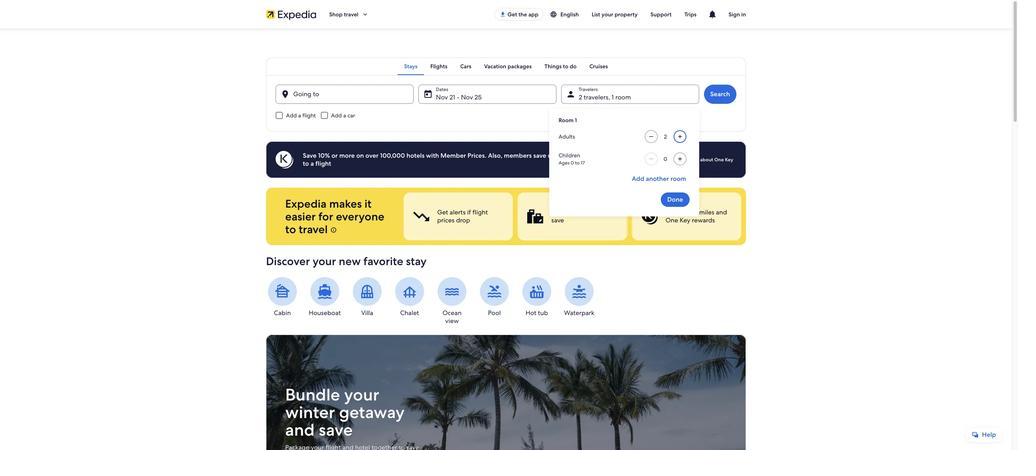 Task type: locate. For each thing, give the bounding box(es) containing it.
your
[[602, 11, 613, 18], [313, 254, 336, 269], [344, 385, 379, 407]]

0 horizontal spatial save
[[319, 420, 353, 442]]

0
[[571, 160, 574, 166]]

villa button
[[351, 278, 384, 318]]

0 horizontal spatial one
[[666, 216, 678, 225]]

nov 21 - nov 25 button
[[418, 85, 556, 104]]

your inside bundle your winter getaway and save
[[344, 385, 379, 407]]

0 vertical spatial your
[[602, 11, 613, 18]]

1 right travelers,
[[612, 93, 614, 102]]

0 vertical spatial room
[[616, 93, 631, 102]]

prices.
[[468, 152, 487, 160]]

room inside "button"
[[671, 175, 686, 183]]

1 vertical spatial hotel
[[596, 208, 611, 217]]

decrease the number of children in room 1 image
[[646, 156, 656, 162]]

and
[[716, 208, 727, 217], [285, 420, 315, 442]]

1 horizontal spatial and
[[716, 208, 727, 217]]

earn
[[666, 208, 678, 217]]

one left airline
[[666, 216, 678, 225]]

0 horizontal spatial get
[[437, 208, 448, 217]]

0 horizontal spatial and
[[285, 420, 315, 442]]

flight right if
[[473, 208, 488, 217]]

add a car
[[331, 112, 355, 119]]

0 horizontal spatial 1
[[575, 117, 577, 124]]

travel inside dropdown button
[[344, 11, 358, 18]]

hotel left decrease the number of children in room 1 "icon"
[[628, 152, 643, 160]]

1 right room
[[575, 117, 577, 124]]

bundle inside bundle flight + hotel to save
[[551, 208, 572, 217]]

2 horizontal spatial add
[[632, 175, 644, 183]]

get the app link
[[494, 8, 544, 21]]

nov 21 - nov 25
[[436, 93, 482, 102]]

0 horizontal spatial add
[[286, 112, 297, 119]]

members
[[504, 152, 532, 160]]

save inside bundle your winter getaway and save
[[319, 420, 353, 442]]

waterpark button
[[563, 278, 596, 318]]

flight
[[302, 112, 316, 119], [315, 160, 331, 168], [473, 208, 488, 217], [574, 208, 589, 217]]

get for get the app
[[508, 11, 517, 18]]

get alerts if flight prices drop
[[437, 208, 488, 225]]

1 vertical spatial bundle
[[285, 385, 340, 407]]

search
[[710, 90, 730, 98]]

1 horizontal spatial your
[[344, 385, 379, 407]]

children
[[559, 152, 580, 159]]

add a flight
[[286, 112, 316, 119]]

2 out of 3 element
[[518, 193, 627, 241]]

add inside "button"
[[632, 175, 644, 183]]

1 vertical spatial get
[[437, 208, 448, 217]]

1 horizontal spatial travel
[[344, 11, 358, 18]]

1 horizontal spatial room
[[671, 175, 686, 183]]

travel inside 'expedia makes it easier for everyone to travel'
[[299, 222, 328, 237]]

0 vertical spatial 1
[[612, 93, 614, 102]]

0 vertical spatial travel
[[344, 11, 358, 18]]

ocean
[[443, 309, 462, 318]]

1 vertical spatial travel
[[299, 222, 328, 237]]

travel left xsmall icon
[[299, 222, 328, 237]]

to left the do
[[563, 63, 568, 70]]

hot tub
[[526, 309, 548, 318]]

flight left add a car
[[302, 112, 316, 119]]

1 horizontal spatial add
[[331, 112, 342, 119]]

1 vertical spatial your
[[313, 254, 336, 269]]

0 horizontal spatial your
[[313, 254, 336, 269]]

get the app
[[508, 11, 538, 18]]

key right earn
[[680, 216, 690, 225]]

0 vertical spatial one
[[714, 157, 724, 163]]

ocean view
[[443, 309, 462, 326]]

hotel right +
[[596, 208, 611, 217]]

prices
[[437, 216, 455, 225]]

2 travelers, 1 room button
[[561, 85, 699, 104]]

2 vertical spatial save
[[319, 420, 353, 442]]

flight inside get alerts if flight prices drop
[[473, 208, 488, 217]]

2 horizontal spatial save
[[551, 216, 564, 225]]

1 horizontal spatial save
[[533, 152, 546, 160]]

flight left or
[[315, 160, 331, 168]]

0 vertical spatial bundle
[[551, 208, 572, 217]]

also,
[[488, 152, 503, 160]]

bundle
[[551, 208, 572, 217], [285, 385, 340, 407]]

tab list containing stays
[[266, 58, 746, 75]]

get left alerts
[[437, 208, 448, 217]]

key
[[725, 157, 733, 163], [680, 216, 690, 225]]

1 horizontal spatial bundle
[[551, 208, 572, 217]]

tub
[[538, 309, 548, 318]]

room inside dropdown button
[[616, 93, 631, 102]]

2 horizontal spatial your
[[602, 11, 613, 18]]

room 1
[[559, 117, 577, 124]]

to right +
[[612, 208, 619, 217]]

1 vertical spatial and
[[285, 420, 315, 442]]

1 horizontal spatial nov
[[461, 93, 473, 102]]

flights link
[[424, 58, 454, 75]]

0 vertical spatial save
[[533, 152, 546, 160]]

key right about
[[725, 157, 733, 163]]

0 horizontal spatial room
[[616, 93, 631, 102]]

get inside get the app link
[[508, 11, 517, 18]]

1 horizontal spatial hotel
[[628, 152, 643, 160]]

1 horizontal spatial get
[[508, 11, 517, 18]]

winter
[[285, 402, 335, 424]]

flight inside save 10% or more on over 100,000 hotels with member prices. also, members save up to 30% when you add a hotel to a flight
[[315, 160, 331, 168]]

1
[[612, 93, 614, 102], [575, 117, 577, 124]]

one right about
[[714, 157, 724, 163]]

cabin button
[[266, 278, 299, 318]]

chalet button
[[393, 278, 426, 318]]

increase the number of adults in room 1 image
[[675, 134, 685, 140]]

+
[[591, 208, 594, 217]]

get inside get alerts if flight prices drop
[[437, 208, 448, 217]]

travelers,
[[584, 93, 610, 102]]

1 vertical spatial room
[[671, 175, 686, 183]]

download the app button image
[[500, 11, 506, 18]]

app
[[528, 11, 538, 18]]

get
[[508, 11, 517, 18], [437, 208, 448, 217]]

room right travelers,
[[616, 93, 631, 102]]

expedia logo image
[[266, 9, 316, 20]]

tab list
[[266, 58, 746, 75]]

with
[[426, 152, 439, 160]]

1 out of 3 element
[[404, 193, 513, 241]]

shop travel
[[329, 11, 358, 18]]

save
[[533, 152, 546, 160], [551, 216, 564, 225], [319, 420, 353, 442]]

0 vertical spatial hotel
[[628, 152, 643, 160]]

add for add a car
[[331, 112, 342, 119]]

airline
[[680, 208, 698, 217]]

0 vertical spatial key
[[725, 157, 733, 163]]

to inside tab list
[[563, 63, 568, 70]]

10%
[[318, 152, 330, 160]]

rewards
[[692, 216, 715, 225]]

to
[[563, 63, 568, 70], [557, 152, 563, 160], [303, 160, 309, 168], [575, 160, 580, 166], [612, 208, 619, 217], [285, 222, 296, 237]]

expedia
[[285, 197, 327, 211]]

nov right -
[[461, 93, 473, 102]]

bundle for bundle your winter getaway and save
[[285, 385, 340, 407]]

0 horizontal spatial key
[[680, 216, 690, 225]]

1 horizontal spatial 1
[[612, 93, 614, 102]]

packages
[[508, 63, 532, 70]]

when
[[580, 152, 596, 160]]

save for bundle flight + hotel to save
[[551, 216, 564, 225]]

done
[[667, 196, 683, 204]]

save 10% or more on over 100,000 hotels with member prices. also, members save up to 30% when you add a hotel to a flight
[[303, 152, 643, 168]]

to left 10%
[[303, 160, 309, 168]]

3 out of 3 element
[[632, 193, 741, 241]]

nov left 21
[[436, 93, 448, 102]]

1 vertical spatial key
[[680, 216, 690, 225]]

sign
[[729, 11, 740, 18]]

vacation packages
[[484, 63, 532, 70]]

hotel
[[628, 152, 643, 160], [596, 208, 611, 217]]

1 vertical spatial save
[[551, 216, 564, 225]]

travel left trailing image
[[344, 11, 358, 18]]

2 vertical spatial your
[[344, 385, 379, 407]]

to down expedia
[[285, 222, 296, 237]]

1 horizontal spatial one
[[714, 157, 724, 163]]

bundle inside bundle your winter getaway and save
[[285, 385, 340, 407]]

room down increase the number of children in room 1 icon
[[671, 175, 686, 183]]

0 horizontal spatial nov
[[436, 93, 448, 102]]

room
[[559, 117, 574, 124]]

0 vertical spatial and
[[716, 208, 727, 217]]

a
[[298, 112, 301, 119], [343, 112, 346, 119], [623, 152, 626, 160], [311, 160, 314, 168]]

bundle your winter getaway and save
[[285, 385, 405, 442]]

1 vertical spatial 1
[[575, 117, 577, 124]]

vacation packages link
[[478, 58, 538, 75]]

1 vertical spatial one
[[666, 216, 678, 225]]

in
[[741, 11, 746, 18]]

hotel inside bundle flight + hotel to save
[[596, 208, 611, 217]]

save inside bundle flight + hotel to save
[[551, 216, 564, 225]]

to right '0'
[[575, 160, 580, 166]]

add another room button
[[629, 172, 690, 186]]

and inside earn airline miles and one key rewards
[[716, 208, 727, 217]]

list your property
[[592, 11, 638, 18]]

if
[[467, 208, 471, 217]]

0 vertical spatial get
[[508, 11, 517, 18]]

travel
[[344, 11, 358, 18], [299, 222, 328, 237]]

english
[[560, 11, 579, 18]]

one
[[714, 157, 724, 163], [666, 216, 678, 225]]

0 horizontal spatial travel
[[299, 222, 328, 237]]

flight left +
[[574, 208, 589, 217]]

decrease the number of adults in room 1 image
[[646, 134, 656, 140]]

get right the download the app button "icon"
[[508, 11, 517, 18]]

0 horizontal spatial bundle
[[285, 385, 340, 407]]

25
[[475, 93, 482, 102]]

over
[[365, 152, 379, 160]]

learn
[[687, 157, 699, 163]]

0 horizontal spatial hotel
[[596, 208, 611, 217]]



Task type: vqa. For each thing, say whether or not it's contained in the screenshot.
Search
yes



Task type: describe. For each thing, give the bounding box(es) containing it.
list
[[592, 11, 600, 18]]

waterpark
[[564, 309, 594, 318]]

to inside 'expedia makes it easier for everyone to travel'
[[285, 222, 296, 237]]

add
[[610, 152, 622, 160]]

to inside children ages 0 to 17
[[575, 160, 580, 166]]

discover your new favorite stay
[[266, 254, 427, 269]]

about
[[700, 157, 713, 163]]

bundle for bundle flight + hotel to save
[[551, 208, 572, 217]]

vacation
[[484, 63, 506, 70]]

property
[[615, 11, 638, 18]]

adults
[[559, 133, 575, 140]]

save inside save 10% or more on over 100,000 hotels with member prices. also, members save up to 30% when you add a hotel to a flight
[[533, 152, 546, 160]]

shop travel button
[[323, 5, 375, 24]]

save for bundle your winter getaway and save
[[319, 420, 353, 442]]

cabin
[[274, 309, 291, 318]]

houseboat button
[[308, 278, 341, 318]]

bundle flight + hotel to save
[[551, 208, 619, 225]]

makes
[[329, 197, 362, 211]]

things to do link
[[538, 58, 583, 75]]

or
[[332, 152, 338, 160]]

pool
[[488, 309, 501, 318]]

flight inside bundle flight + hotel to save
[[574, 208, 589, 217]]

travel sale activities deals image
[[266, 335, 746, 451]]

for
[[318, 210, 333, 224]]

learn about one key link
[[684, 154, 737, 166]]

alerts
[[450, 208, 466, 217]]

hotel inside save 10% or more on over 100,000 hotels with member prices. also, members save up to 30% when you add a hotel to a flight
[[628, 152, 643, 160]]

more
[[339, 152, 355, 160]]

100,000
[[380, 152, 405, 160]]

17
[[581, 160, 585, 166]]

you
[[598, 152, 609, 160]]

stays
[[404, 63, 418, 70]]

cars
[[460, 63, 471, 70]]

search button
[[704, 85, 737, 104]]

children ages 0 to 17
[[559, 152, 585, 166]]

to right up
[[557, 152, 563, 160]]

1 horizontal spatial key
[[725, 157, 733, 163]]

increase the number of children in room 1 image
[[675, 156, 685, 162]]

communication center icon image
[[708, 10, 717, 19]]

-
[[457, 93, 459, 102]]

cars link
[[454, 58, 478, 75]]

miles
[[699, 208, 714, 217]]

xsmall image
[[330, 227, 337, 234]]

1 nov from the left
[[436, 93, 448, 102]]

expedia makes it easier for everyone to travel
[[285, 197, 384, 237]]

getaway
[[339, 402, 405, 424]]

add for add another room
[[632, 175, 644, 183]]

2 travelers, 1 room
[[579, 93, 631, 102]]

hotels
[[407, 152, 425, 160]]

your for bundle
[[344, 385, 379, 407]]

sign in
[[729, 11, 746, 18]]

shop
[[329, 11, 343, 18]]

your for discover
[[313, 254, 336, 269]]

up
[[548, 152, 556, 160]]

everyone
[[336, 210, 384, 224]]

trips
[[684, 11, 697, 18]]

hot
[[526, 309, 536, 318]]

get for get alerts if flight prices drop
[[437, 208, 448, 217]]

tab list inside "bundle your winter getaway and save" main content
[[266, 58, 746, 75]]

new
[[339, 254, 361, 269]]

your for list
[[602, 11, 613, 18]]

2 nov from the left
[[461, 93, 473, 102]]

it
[[365, 197, 372, 211]]

pool button
[[478, 278, 511, 318]]

things
[[545, 63, 562, 70]]

favorite
[[363, 254, 403, 269]]

support
[[651, 11, 672, 18]]

another
[[646, 175, 669, 183]]

one inside earn airline miles and one key rewards
[[666, 216, 678, 225]]

small image
[[550, 11, 557, 18]]

add another room
[[632, 175, 686, 183]]

stays link
[[398, 58, 424, 75]]

2
[[579, 93, 582, 102]]

discover
[[266, 254, 310, 269]]

bundle your winter getaway and save main content
[[0, 29, 1012, 451]]

learn about one key
[[687, 157, 733, 163]]

trips link
[[678, 7, 703, 22]]

car
[[348, 112, 355, 119]]

drop
[[456, 216, 470, 225]]

villa
[[361, 309, 373, 318]]

add for add a flight
[[286, 112, 297, 119]]

30%
[[565, 152, 578, 160]]

done button
[[661, 193, 690, 207]]

do
[[570, 63, 577, 70]]

cruises
[[589, 63, 608, 70]]

cruises link
[[583, 58, 614, 75]]

21
[[450, 93, 455, 102]]

easier
[[285, 210, 316, 224]]

key inside earn airline miles and one key rewards
[[680, 216, 690, 225]]

and inside bundle your winter getaway and save
[[285, 420, 315, 442]]

ocean view button
[[436, 278, 468, 326]]

sign in button
[[722, 5, 753, 24]]

1 inside dropdown button
[[612, 93, 614, 102]]

the
[[519, 11, 527, 18]]

ages
[[559, 160, 570, 166]]

trailing image
[[362, 11, 369, 18]]

save
[[303, 152, 317, 160]]

to inside bundle flight + hotel to save
[[612, 208, 619, 217]]

stay
[[406, 254, 427, 269]]



